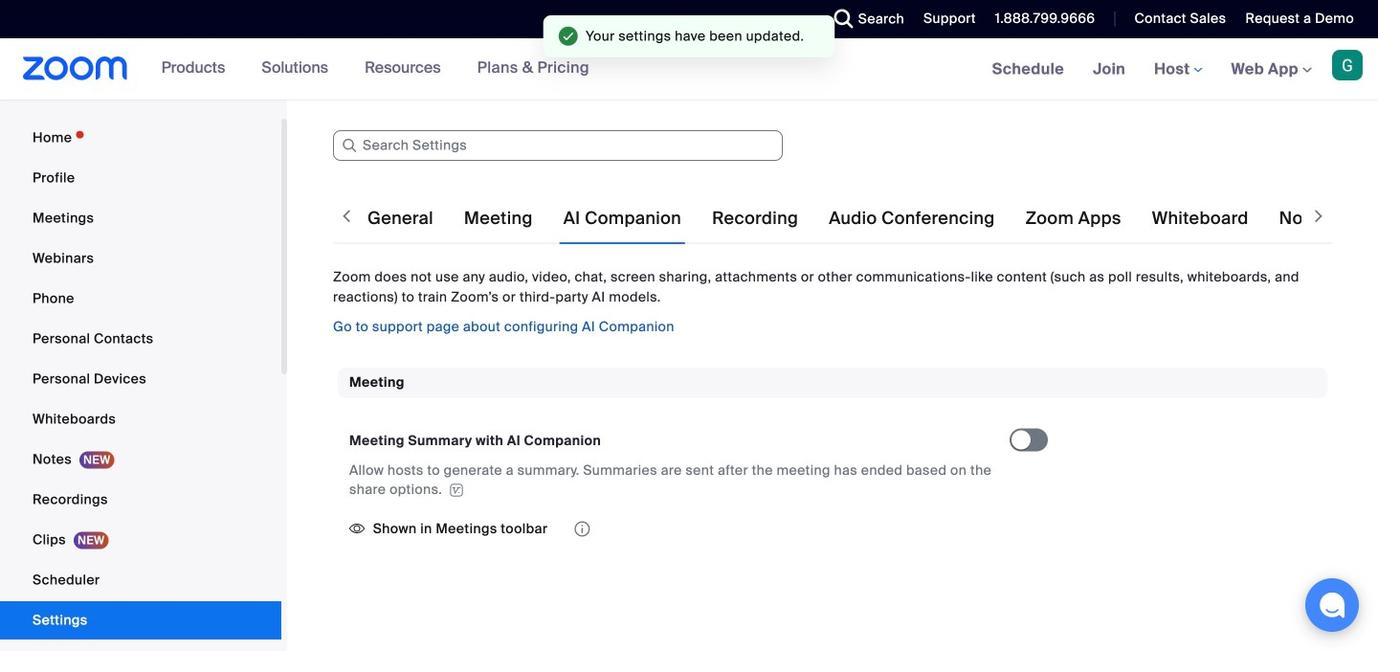 Task type: locate. For each thing, give the bounding box(es) containing it.
meeting element
[[338, 368, 1328, 566]]

Search Settings text field
[[333, 130, 783, 161]]

meetings navigation
[[978, 38, 1379, 101]]

application inside meeting element
[[349, 515, 1010, 543]]

application
[[349, 515, 1010, 543]]

profile picture image
[[1333, 50, 1363, 80]]

zoom logo image
[[23, 56, 128, 80]]

open chat image
[[1319, 592, 1346, 619]]

banner
[[0, 38, 1379, 101]]

learn more about shown in meetings toolbar image
[[573, 522, 592, 536]]



Task type: vqa. For each thing, say whether or not it's contained in the screenshot.
sixth menu item from the top of the Admin Menu menu
no



Task type: describe. For each thing, give the bounding box(es) containing it.
scroll left image
[[337, 207, 356, 226]]

tabs of my account settings page tab list
[[364, 191, 1379, 245]]

product information navigation
[[147, 38, 604, 100]]

scroll right image
[[1310, 207, 1329, 226]]

success image
[[559, 27, 578, 46]]

personal menu menu
[[0, 119, 281, 651]]



